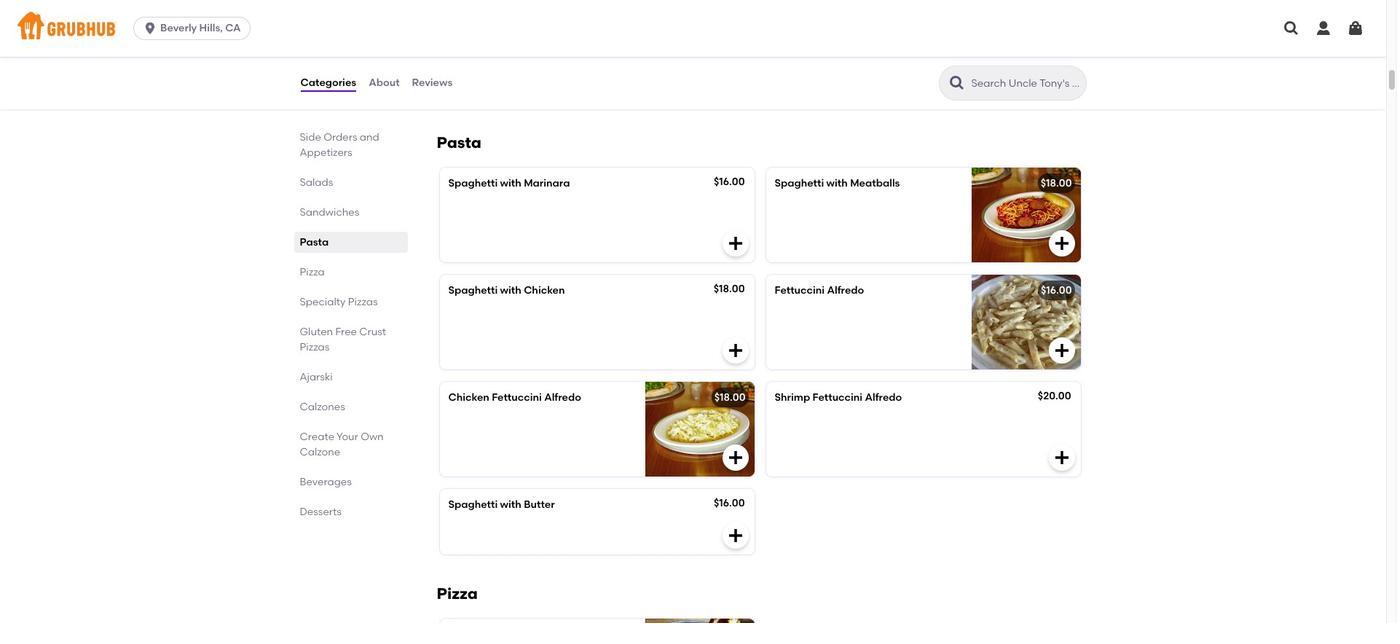 Task type: locate. For each thing, give the bounding box(es) containing it.
pepperoncini.
[[545, 67, 613, 80], [871, 67, 940, 80]]

0 horizontal spatial &
[[535, 67, 542, 80]]

spaghetti
[[449, 177, 498, 190], [775, 177, 825, 190], [449, 284, 498, 297], [449, 499, 498, 511]]

create
[[300, 431, 335, 443]]

spaghetti for spaghetti with butter
[[449, 499, 498, 511]]

svg image for chicken fettuccini alfredo
[[727, 449, 745, 467]]

2 pepperoncini. from the left
[[871, 67, 940, 80]]

sandwich right pomodori
[[870, 47, 919, 59]]

& down the chicken pomodori sandwich
[[861, 67, 869, 80]]

0 horizontal spatial pizzas
[[300, 341, 330, 354]]

comes with fries & pepperoncini. for cheesesteak
[[449, 67, 613, 80]]

comes with fries & pepperoncini. down the "philly cheesesteak sandwich"
[[449, 67, 613, 80]]

fettuccini for shrimp fettuccini alfredo
[[813, 391, 863, 404]]

shrimp
[[775, 391, 811, 404]]

svg image
[[1284, 20, 1301, 37], [1316, 20, 1333, 37], [1348, 20, 1365, 37], [1054, 75, 1071, 93], [727, 235, 745, 252], [1054, 235, 1071, 252], [727, 342, 745, 359], [1054, 449, 1071, 467], [727, 527, 745, 545]]

sandwiches
[[300, 206, 360, 219]]

and
[[360, 131, 380, 144]]

1 horizontal spatial $20.00
[[1039, 390, 1072, 402]]

beverly hills, ca button
[[133, 17, 256, 40]]

philly
[[449, 47, 475, 59]]

0 horizontal spatial pasta
[[300, 236, 329, 249]]

gluten free crust pizzas
[[300, 326, 386, 354]]

specialty
[[300, 296, 346, 308]]

0 horizontal spatial comes
[[449, 67, 484, 80]]

0 horizontal spatial pizza
[[300, 266, 325, 278]]

own
[[361, 431, 384, 443]]

beverages
[[300, 476, 352, 488]]

0 vertical spatial pizza
[[300, 266, 325, 278]]

1 horizontal spatial sandwich
[[870, 47, 919, 59]]

about button
[[368, 57, 401, 109]]

0 horizontal spatial comes with fries & pepperoncini.
[[449, 67, 613, 80]]

1 vertical spatial pizzas
[[300, 341, 330, 354]]

shrimp fettuccini alfredo
[[775, 391, 903, 404]]

with
[[486, 67, 507, 80], [813, 67, 834, 80], [500, 177, 522, 190], [827, 177, 848, 190], [500, 284, 522, 297], [500, 499, 522, 511]]

0 vertical spatial pizzas
[[348, 296, 378, 308]]

1 horizontal spatial comes with fries & pepperoncini.
[[775, 67, 940, 80]]

spaghetti with chicken
[[449, 284, 565, 297]]

2 vertical spatial svg image
[[727, 449, 745, 467]]

cheesesteak
[[478, 47, 543, 59]]

reviews
[[412, 76, 453, 89]]

1 vertical spatial svg image
[[1054, 342, 1071, 359]]

svg image
[[143, 21, 158, 36], [1054, 342, 1071, 359], [727, 449, 745, 467]]

comes for chicken
[[775, 67, 810, 80]]

2 vertical spatial chicken
[[449, 391, 490, 404]]

ajarski
[[300, 371, 333, 383]]

meatballs
[[851, 177, 901, 190]]

0 horizontal spatial chicken
[[449, 391, 490, 404]]

1 comes from the left
[[449, 67, 484, 80]]

& down the "philly cheesesteak sandwich"
[[535, 67, 542, 80]]

cheese pizza image
[[645, 619, 755, 623]]

0 vertical spatial pasta
[[437, 133, 482, 152]]

1 horizontal spatial pizza
[[437, 585, 478, 603]]

pizzas inside gluten free crust pizzas
[[300, 341, 330, 354]]

pasta down sandwiches
[[300, 236, 329, 249]]

fries
[[509, 67, 532, 80], [836, 67, 859, 80]]

0 horizontal spatial alfredo
[[545, 391, 582, 404]]

2 horizontal spatial svg image
[[1054, 342, 1071, 359]]

alfredo for shrimp fettuccini alfredo
[[866, 391, 903, 404]]

2 fries from the left
[[836, 67, 859, 80]]

&
[[535, 67, 542, 80], [861, 67, 869, 80]]

comes down the chicken pomodori sandwich
[[775, 67, 810, 80]]

sandwich
[[545, 47, 595, 59], [870, 47, 919, 59]]

philly cheesesteak sandwich
[[449, 47, 595, 59]]

pasta up spaghetti with marinara
[[437, 133, 482, 152]]

2 horizontal spatial alfredo
[[866, 391, 903, 404]]

2 vertical spatial $16.00
[[714, 497, 745, 510]]

side
[[300, 131, 321, 144]]

alfredo
[[828, 284, 865, 297], [545, 391, 582, 404], [866, 391, 903, 404]]

ca
[[225, 22, 241, 34]]

1 vertical spatial pasta
[[300, 236, 329, 249]]

1 sandwich from the left
[[545, 47, 595, 59]]

1 vertical spatial $20.00
[[1039, 390, 1072, 402]]

1 horizontal spatial pepperoncini.
[[871, 67, 940, 80]]

$20.00
[[712, 45, 745, 58], [1039, 390, 1072, 402]]

chicken
[[775, 47, 816, 59], [524, 284, 565, 297], [449, 391, 490, 404]]

comes with fries & pepperoncini.
[[449, 67, 613, 80], [775, 67, 940, 80]]

0 vertical spatial $16.00
[[714, 176, 745, 188]]

comes down philly
[[449, 67, 484, 80]]

0 vertical spatial chicken
[[775, 47, 816, 59]]

1 pepperoncini. from the left
[[545, 67, 613, 80]]

pizza
[[300, 266, 325, 278], [437, 585, 478, 603]]

1 horizontal spatial comes
[[775, 67, 810, 80]]

pepperoncini. down the "philly cheesesteak sandwich"
[[545, 67, 613, 80]]

1 vertical spatial chicken
[[524, 284, 565, 297]]

0 vertical spatial svg image
[[143, 21, 158, 36]]

$18.00
[[1041, 45, 1072, 58], [1041, 177, 1073, 190], [714, 283, 745, 295], [715, 391, 746, 404]]

2 comes with fries & pepperoncini. from the left
[[775, 67, 940, 80]]

$16.00 for butter
[[714, 497, 745, 510]]

0 horizontal spatial $20.00
[[712, 45, 745, 58]]

1 comes with fries & pepperoncini. from the left
[[449, 67, 613, 80]]

1 & from the left
[[535, 67, 542, 80]]

fettuccini alfredo image
[[972, 275, 1081, 370]]

side orders and appetizers
[[300, 131, 380, 159]]

spaghetti with marinara
[[449, 177, 570, 190]]

pasta
[[437, 133, 482, 152], [300, 236, 329, 249]]

fries down the chicken pomodori sandwich
[[836, 67, 859, 80]]

0 horizontal spatial pepperoncini.
[[545, 67, 613, 80]]

sandwich for chicken pomodori sandwich
[[870, 47, 919, 59]]

fries down the "philly cheesesteak sandwich"
[[509, 67, 532, 80]]

comes with fries & pepperoncini. down the chicken pomodori sandwich
[[775, 67, 940, 80]]

1 fries from the left
[[509, 67, 532, 80]]

1 horizontal spatial &
[[861, 67, 869, 80]]

pepperoncini. left search icon
[[871, 67, 940, 80]]

& for cheesesteak
[[535, 67, 542, 80]]

2 & from the left
[[861, 67, 869, 80]]

spaghetti with butter
[[449, 499, 555, 511]]

reviews button
[[412, 57, 454, 109]]

2 horizontal spatial chicken
[[775, 47, 816, 59]]

2 sandwich from the left
[[870, 47, 919, 59]]

calzone
[[300, 446, 341, 458]]

fettuccini
[[775, 284, 825, 297], [492, 391, 542, 404], [813, 391, 863, 404]]

sandwich right cheesesteak
[[545, 47, 595, 59]]

pizzas
[[348, 296, 378, 308], [300, 341, 330, 354]]

pizzas down the gluten
[[300, 341, 330, 354]]

0 horizontal spatial fries
[[509, 67, 532, 80]]

pizzas up "crust"
[[348, 296, 378, 308]]

free
[[336, 326, 357, 338]]

1 horizontal spatial fries
[[836, 67, 859, 80]]

0 horizontal spatial svg image
[[143, 21, 158, 36]]

& for pomodori
[[861, 67, 869, 80]]

0 horizontal spatial sandwich
[[545, 47, 595, 59]]

$16.00 for marinara
[[714, 176, 745, 188]]

2 comes from the left
[[775, 67, 810, 80]]

1 horizontal spatial svg image
[[727, 449, 745, 467]]

comes
[[449, 67, 484, 80], [775, 67, 810, 80]]

gluten
[[300, 326, 333, 338]]

$16.00
[[714, 176, 745, 188], [1041, 284, 1073, 297], [714, 497, 745, 510]]

svg image for fettuccini alfredo
[[1054, 342, 1071, 359]]



Task type: vqa. For each thing, say whether or not it's contained in the screenshot.
off associated with $5
no



Task type: describe. For each thing, give the bounding box(es) containing it.
categories button
[[300, 57, 357, 109]]

specialty pizzas
[[300, 296, 378, 308]]

0 vertical spatial $20.00
[[712, 45, 745, 58]]

1 horizontal spatial pasta
[[437, 133, 482, 152]]

chicken for pomodori
[[775, 47, 816, 59]]

salads
[[300, 176, 333, 189]]

svg image inside beverly hills, ca button
[[143, 21, 158, 36]]

beverly hills, ca
[[160, 22, 241, 34]]

pomodori
[[819, 47, 867, 59]]

1 vertical spatial pizza
[[437, 585, 478, 603]]

comes for philly
[[449, 67, 484, 80]]

your
[[337, 431, 358, 443]]

main navigation navigation
[[0, 0, 1387, 57]]

chicken for fettuccini
[[449, 391, 490, 404]]

spaghetti with meatballs
[[775, 177, 901, 190]]

alfredo for chicken fettuccini alfredo
[[545, 391, 582, 404]]

spaghetti for spaghetti with chicken
[[449, 284, 498, 297]]

chicken pomodori sandwich
[[775, 47, 919, 59]]

1 horizontal spatial pizzas
[[348, 296, 378, 308]]

1 horizontal spatial chicken
[[524, 284, 565, 297]]

categories
[[301, 76, 357, 89]]

chicken fettuccini alfredo
[[449, 391, 582, 404]]

spaghetti with meatballs image
[[972, 168, 1081, 262]]

search icon image
[[949, 74, 966, 92]]

about
[[369, 76, 400, 89]]

pepperoncini. for philly cheesesteak sandwich
[[545, 67, 613, 80]]

spaghetti for spaghetti with marinara
[[449, 177, 498, 190]]

hills,
[[199, 22, 223, 34]]

crust
[[360, 326, 386, 338]]

comes with fries & pepperoncini. for pomodori
[[775, 67, 940, 80]]

sandwich for philly cheesesteak sandwich
[[545, 47, 595, 59]]

orders
[[324, 131, 358, 144]]

fries for cheesesteak
[[509, 67, 532, 80]]

desserts
[[300, 506, 342, 518]]

pepperoncini. for chicken pomodori sandwich
[[871, 67, 940, 80]]

fries for pomodori
[[836, 67, 859, 80]]

fettuccini alfredo
[[775, 284, 865, 297]]

1 vertical spatial $16.00
[[1041, 284, 1073, 297]]

calzones
[[300, 401, 345, 413]]

marinara
[[524, 177, 570, 190]]

appetizers
[[300, 147, 352, 159]]

create your own calzone
[[300, 431, 384, 458]]

butter
[[524, 499, 555, 511]]

Search Uncle Tony's Pizzeria search field
[[970, 77, 1082, 90]]

fettuccini for chicken fettuccini alfredo
[[492, 391, 542, 404]]

beverly
[[160, 22, 197, 34]]

spaghetti for spaghetti with meatballs
[[775, 177, 825, 190]]

chicken fettuccini alfredo image
[[645, 382, 755, 477]]

1 horizontal spatial alfredo
[[828, 284, 865, 297]]



